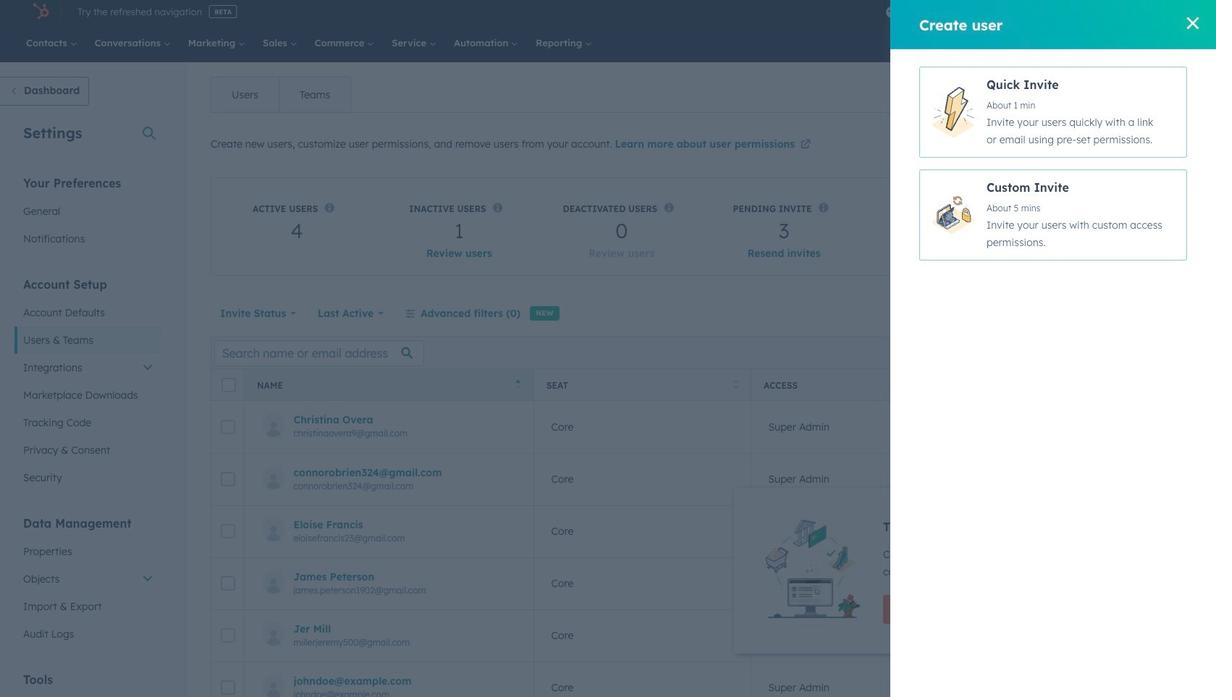 Task type: describe. For each thing, give the bounding box(es) containing it.
access element
[[751, 610, 1077, 662]]

close image
[[1188, 17, 1199, 29]]

data management element
[[14, 516, 162, 648]]

link opens in a new window image
[[801, 140, 811, 151]]

press to sort. element
[[734, 379, 739, 391]]

5 main team element from the top
[[1077, 610, 1217, 662]]

your preferences element
[[14, 175, 162, 253]]

ascending sort. press to sort descending. element
[[516, 379, 521, 391]]

ascending sort. press to sort descending. image
[[516, 379, 521, 389]]



Task type: vqa. For each thing, say whether or not it's contained in the screenshot.
first Main Team element
yes



Task type: locate. For each thing, give the bounding box(es) containing it.
Search name or email address search field
[[214, 340, 424, 366]]

navigation
[[211, 77, 351, 113]]

marketplaces image
[[984, 7, 997, 20]]

None checkbox
[[920, 67, 1188, 158], [920, 169, 1188, 261], [920, 67, 1188, 158], [920, 169, 1188, 261]]

Search HubSpot search field
[[1002, 30, 1166, 55]]

1 main team element from the top
[[1077, 401, 1217, 453]]

press to sort. image
[[734, 379, 739, 389]]

ruby anderson image
[[1093, 5, 1106, 18]]

account setup element
[[14, 277, 162, 492]]

2 main team element from the top
[[1077, 453, 1217, 506]]

4 main team element from the top
[[1077, 558, 1217, 610]]

link opens in a new window image
[[801, 137, 811, 154], [1156, 246, 1166, 264], [1156, 249, 1166, 260]]

main team element
[[1077, 401, 1217, 453], [1077, 453, 1217, 506], [1077, 506, 1217, 558], [1077, 558, 1217, 610], [1077, 610, 1217, 662], [1077, 662, 1217, 697]]

menu
[[878, 0, 1199, 23]]

6 main team element from the top
[[1077, 662, 1217, 697]]

3 main team element from the top
[[1077, 506, 1217, 558]]



